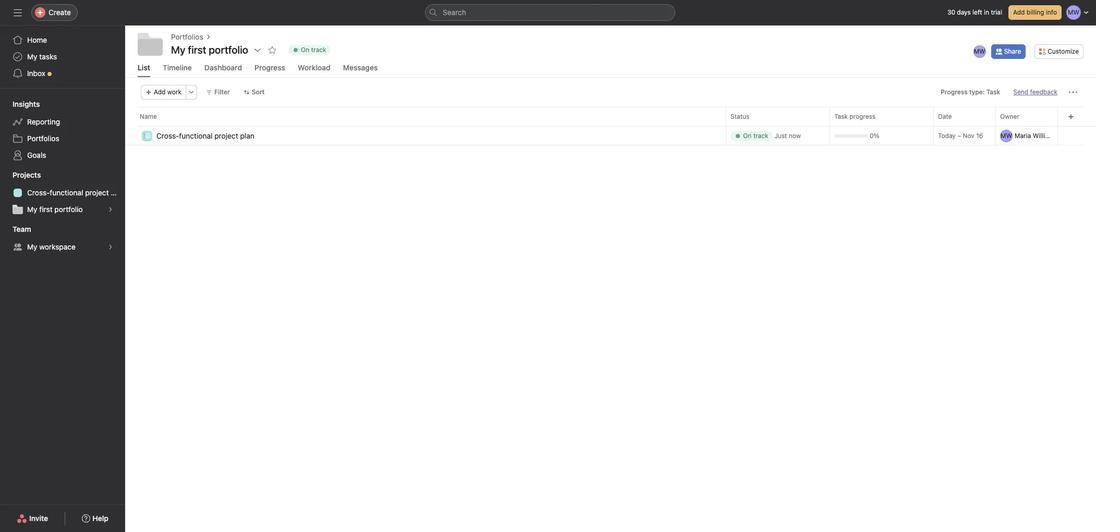 Task type: describe. For each thing, give the bounding box(es) containing it.
first
[[39, 205, 53, 214]]

messages link
[[343, 63, 378, 77]]

home link
[[6, 32, 119, 49]]

1 vertical spatial project
[[85, 188, 109, 197]]

insights button
[[0, 99, 40, 110]]

cell containing on track
[[726, 126, 831, 146]]

info
[[1047, 8, 1058, 16]]

trial
[[992, 8, 1003, 16]]

inbox
[[27, 69, 45, 78]]

cross- inside cell
[[157, 131, 179, 140]]

timeline link
[[163, 63, 192, 77]]

global element
[[0, 26, 125, 88]]

16
[[977, 132, 984, 140]]

insights
[[13, 100, 40, 109]]

goals
[[27, 151, 46, 160]]

my for my first portfolio
[[171, 44, 186, 56]]

portfolio
[[54, 205, 83, 214]]

my first portfolio link
[[6, 201, 119, 218]]

0 horizontal spatial more actions image
[[188, 89, 195, 95]]

status
[[731, 113, 750, 121]]

date
[[939, 113, 953, 121]]

invite button
[[10, 510, 55, 529]]

portfolios inside insights element
[[27, 134, 59, 143]]

progress for progress
[[255, 63, 286, 72]]

2 row from the top
[[125, 126, 1097, 127]]

0%
[[870, 132, 880, 140]]

name
[[140, 113, 157, 121]]

my first portfolio
[[27, 205, 83, 214]]

list
[[138, 63, 150, 72]]

cross- inside projects element
[[27, 188, 50, 197]]

nov
[[964, 132, 975, 140]]

on inside row
[[744, 132, 752, 140]]

progress for progress type: task
[[941, 88, 968, 96]]

30 days left in trial
[[948, 8, 1003, 16]]

help button
[[75, 510, 115, 529]]

owner
[[1001, 113, 1020, 121]]

plan inside projects element
[[111, 188, 125, 197]]

timeline
[[163, 63, 192, 72]]

inbox link
[[6, 65, 119, 82]]

billing
[[1027, 8, 1045, 16]]

row containing name
[[125, 107, 1097, 126]]

now
[[789, 132, 802, 140]]

my for my first portfolio
[[27, 205, 37, 214]]

1 vertical spatial cross-functional project plan link
[[6, 185, 125, 201]]

just now
[[775, 132, 802, 140]]

create
[[49, 8, 71, 17]]

workspace
[[39, 243, 76, 252]]

mw inside cross-functional project plan row
[[1001, 132, 1013, 140]]

list image
[[144, 133, 150, 139]]

customize button
[[1036, 44, 1084, 59]]

add to starred image
[[268, 46, 277, 54]]

progress
[[850, 113, 876, 121]]

in
[[985, 8, 990, 16]]

1 horizontal spatial more actions image
[[1070, 88, 1078, 97]]

see details, my workspace image
[[108, 244, 114, 250]]

dashboard
[[205, 63, 242, 72]]

on track button
[[284, 43, 335, 57]]

add billing info
[[1014, 8, 1058, 16]]

days
[[958, 8, 972, 16]]

projects
[[13, 171, 41, 180]]

list link
[[138, 63, 150, 77]]

reporting
[[27, 117, 60, 126]]

add for add billing info
[[1014, 8, 1026, 16]]

my tasks
[[27, 52, 57, 61]]

goals link
[[6, 147, 119, 164]]

track inside dropdown button
[[311, 46, 326, 54]]

track inside cross-functional project plan row
[[754, 132, 769, 140]]

share
[[1005, 47, 1022, 55]]

task progress
[[835, 113, 876, 121]]

search
[[443, 8, 467, 17]]

remove image
[[1056, 133, 1062, 139]]

help
[[93, 515, 109, 523]]



Task type: vqa. For each thing, say whether or not it's contained in the screenshot.
the right Progress
yes



Task type: locate. For each thing, give the bounding box(es) containing it.
progress inside dropdown button
[[941, 88, 968, 96]]

progress link
[[255, 63, 286, 77]]

team
[[13, 225, 31, 234]]

0 horizontal spatial progress
[[255, 63, 286, 72]]

1 vertical spatial on track
[[744, 132, 769, 140]]

portfolios link down "reporting"
[[6, 130, 119, 147]]

team button
[[0, 224, 31, 235]]

my tasks link
[[6, 49, 119, 65]]

workload link
[[298, 63, 331, 77]]

on track inside dropdown button
[[301, 46, 326, 54]]

add field image
[[1069, 114, 1075, 120]]

portfolios link up my first portfolio
[[171, 31, 203, 43]]

share button
[[992, 44, 1027, 59]]

1 vertical spatial cross-functional project plan
[[27, 188, 125, 197]]

0 horizontal spatial task
[[835, 113, 848, 121]]

progress down the add to starred icon
[[255, 63, 286, 72]]

feedback
[[1031, 88, 1058, 96]]

my inside projects element
[[27, 205, 37, 214]]

0 vertical spatial cross-
[[157, 131, 179, 140]]

on up workload on the top
[[301, 46, 310, 54]]

cross- right list icon
[[157, 131, 179, 140]]

cross-functional project plan link up "portfolio" at the top left of page
[[6, 185, 125, 201]]

0 vertical spatial cross-functional project plan
[[157, 131, 255, 140]]

projects button
[[0, 170, 41, 181]]

1 vertical spatial task
[[835, 113, 848, 121]]

1 horizontal spatial cross-
[[157, 131, 179, 140]]

0 horizontal spatial project
[[85, 188, 109, 197]]

search button
[[425, 4, 676, 21]]

1 horizontal spatial add
[[1014, 8, 1026, 16]]

mw
[[975, 47, 986, 55], [1001, 132, 1013, 140]]

project inside cell
[[215, 131, 238, 140]]

1 horizontal spatial portfolios link
[[171, 31, 203, 43]]

0 horizontal spatial on
[[301, 46, 310, 54]]

tasks
[[39, 52, 57, 61]]

functional inside projects element
[[50, 188, 83, 197]]

portfolios up my first portfolio
[[171, 32, 203, 41]]

sort button
[[239, 85, 269, 100]]

2 cell from the left
[[996, 126, 1065, 146]]

cross-functional project plan link inside cell
[[157, 130, 255, 142]]

1 horizontal spatial task
[[987, 88, 1001, 96]]

0 vertical spatial task
[[987, 88, 1001, 96]]

cross-functional project plan
[[157, 131, 255, 140], [27, 188, 125, 197]]

my first portfolio
[[171, 44, 248, 56]]

add inside button
[[154, 88, 166, 96]]

my
[[171, 44, 186, 56], [27, 52, 37, 61], [27, 205, 37, 214], [27, 243, 37, 252]]

on down status
[[744, 132, 752, 140]]

cross-functional project plan down filter dropdown button
[[157, 131, 255, 140]]

maria williams
[[1016, 132, 1058, 140]]

add billing info button
[[1009, 5, 1062, 20]]

cell down status
[[726, 126, 831, 146]]

functional down work
[[179, 131, 213, 140]]

0 horizontal spatial add
[[154, 88, 166, 96]]

cross-functional project plan link down filter dropdown button
[[157, 130, 255, 142]]

0 horizontal spatial cross-functional project plan
[[27, 188, 125, 197]]

1 vertical spatial on
[[744, 132, 752, 140]]

on track up workload on the top
[[301, 46, 326, 54]]

track up workload on the top
[[311, 46, 326, 54]]

sort
[[252, 88, 265, 96]]

projects element
[[0, 166, 125, 220]]

project
[[215, 131, 238, 140], [85, 188, 109, 197]]

1 horizontal spatial functional
[[179, 131, 213, 140]]

on inside dropdown button
[[301, 46, 310, 54]]

williams
[[1034, 132, 1058, 140]]

insights element
[[0, 95, 125, 166]]

0 horizontal spatial portfolios link
[[6, 130, 119, 147]]

invite
[[29, 515, 48, 523]]

0 horizontal spatial plan
[[111, 188, 125, 197]]

portfolios down "reporting"
[[27, 134, 59, 143]]

add work
[[154, 88, 182, 96]]

1 horizontal spatial plan
[[240, 131, 255, 140]]

1 horizontal spatial cross-functional project plan
[[157, 131, 255, 140]]

1 vertical spatial cross-
[[27, 188, 50, 197]]

0 horizontal spatial cell
[[726, 126, 831, 146]]

filter
[[215, 88, 230, 96]]

cross-
[[157, 131, 179, 140], [27, 188, 50, 197]]

1 vertical spatial functional
[[50, 188, 83, 197]]

more actions image
[[1070, 88, 1078, 97], [188, 89, 195, 95]]

my for my workspace
[[27, 243, 37, 252]]

1 vertical spatial portfolios link
[[6, 130, 119, 147]]

plan
[[240, 131, 255, 140], [111, 188, 125, 197]]

see details, my first portfolio image
[[108, 207, 114, 213]]

0 vertical spatial on track
[[301, 46, 326, 54]]

today
[[939, 132, 956, 140]]

plan up 'see details, my first portfolio' icon
[[111, 188, 125, 197]]

cross-functional project plan row
[[125, 126, 1097, 147]]

0 vertical spatial portfolios
[[171, 32, 203, 41]]

add work button
[[141, 85, 186, 100]]

1 horizontal spatial project
[[215, 131, 238, 140]]

1 horizontal spatial portfolios
[[171, 32, 203, 41]]

first portfolio
[[188, 44, 248, 56]]

teams element
[[0, 220, 125, 258]]

my workspace
[[27, 243, 76, 252]]

progress left type:
[[941, 88, 968, 96]]

send feedback
[[1014, 88, 1058, 96]]

1 horizontal spatial mw
[[1001, 132, 1013, 140]]

task left progress
[[835, 113, 848, 121]]

on track
[[301, 46, 326, 54], [744, 132, 769, 140]]

add
[[1014, 8, 1026, 16], [154, 88, 166, 96]]

messages
[[343, 63, 378, 72]]

portfolios link
[[171, 31, 203, 43], [6, 130, 119, 147]]

home
[[27, 35, 47, 44]]

1 vertical spatial portfolios
[[27, 134, 59, 143]]

track
[[311, 46, 326, 54], [754, 132, 769, 140]]

1 horizontal spatial on track
[[744, 132, 769, 140]]

progress type: task button
[[937, 85, 1006, 100]]

today – nov 16
[[939, 132, 984, 140]]

my workspace link
[[6, 239, 119, 256]]

left
[[973, 8, 983, 16]]

dashboard link
[[205, 63, 242, 77]]

1 vertical spatial plan
[[111, 188, 125, 197]]

0 horizontal spatial mw
[[975, 47, 986, 55]]

maria
[[1016, 132, 1032, 140]]

plan inside cell
[[240, 131, 255, 140]]

1 vertical spatial progress
[[941, 88, 968, 96]]

cross-functional project plan cell
[[125, 126, 727, 147]]

hide sidebar image
[[14, 8, 22, 17]]

1 horizontal spatial track
[[754, 132, 769, 140]]

1 vertical spatial add
[[154, 88, 166, 96]]

type:
[[970, 88, 986, 96]]

add left billing
[[1014, 8, 1026, 16]]

track left just
[[754, 132, 769, 140]]

work
[[167, 88, 182, 96]]

customize
[[1049, 47, 1080, 55]]

0 vertical spatial on
[[301, 46, 310, 54]]

mw left the maria
[[1001, 132, 1013, 140]]

0 vertical spatial track
[[311, 46, 326, 54]]

0 horizontal spatial cross-functional project plan link
[[6, 185, 125, 201]]

cross-functional project plan inside projects element
[[27, 188, 125, 197]]

add inside "button"
[[1014, 8, 1026, 16]]

1 cell from the left
[[726, 126, 831, 146]]

0 horizontal spatial portfolios
[[27, 134, 59, 143]]

1 vertical spatial track
[[754, 132, 769, 140]]

functional up "portfolio" at the top left of page
[[50, 188, 83, 197]]

cross-functional project plan inside cell
[[157, 131, 255, 140]]

on track inside cross-functional project plan row
[[744, 132, 769, 140]]

functional inside cell
[[179, 131, 213, 140]]

1 horizontal spatial cell
[[996, 126, 1065, 146]]

0 horizontal spatial functional
[[50, 188, 83, 197]]

filter button
[[201, 85, 235, 100]]

send
[[1014, 88, 1029, 96]]

cross- up first
[[27, 188, 50, 197]]

my inside global element
[[27, 52, 37, 61]]

my for my tasks
[[27, 52, 37, 61]]

0 vertical spatial cross-functional project plan link
[[157, 130, 255, 142]]

1 row from the top
[[125, 107, 1097, 126]]

my left tasks
[[27, 52, 37, 61]]

0 vertical spatial project
[[215, 131, 238, 140]]

add left work
[[154, 88, 166, 96]]

0 vertical spatial portfolios link
[[171, 31, 203, 43]]

send feedback link
[[1014, 88, 1058, 97]]

create button
[[31, 4, 78, 21]]

on track down status
[[744, 132, 769, 140]]

1 horizontal spatial on
[[744, 132, 752, 140]]

show options image
[[254, 46, 262, 54]]

more actions image up 'add field' image
[[1070, 88, 1078, 97]]

1 horizontal spatial progress
[[941, 88, 968, 96]]

search list box
[[425, 4, 676, 21]]

progress type: task
[[941, 88, 1001, 96]]

portfolios
[[171, 32, 203, 41], [27, 134, 59, 143]]

task inside dropdown button
[[987, 88, 1001, 96]]

0 horizontal spatial track
[[311, 46, 326, 54]]

task right type:
[[987, 88, 1001, 96]]

0 vertical spatial functional
[[179, 131, 213, 140]]

0 vertical spatial plan
[[240, 131, 255, 140]]

0 horizontal spatial on track
[[301, 46, 326, 54]]

cell down owner
[[996, 126, 1065, 146]]

cell
[[726, 126, 831, 146], [996, 126, 1065, 146]]

my inside teams element
[[27, 243, 37, 252]]

–
[[958, 132, 962, 140]]

task inside "row"
[[835, 113, 848, 121]]

0 horizontal spatial cross-
[[27, 188, 50, 197]]

my down team
[[27, 243, 37, 252]]

add for add work
[[154, 88, 166, 96]]

1 horizontal spatial cross-functional project plan link
[[157, 130, 255, 142]]

30
[[948, 8, 956, 16]]

more actions image right work
[[188, 89, 195, 95]]

cell containing mw
[[996, 126, 1065, 146]]

plan down "sort" dropdown button
[[240, 131, 255, 140]]

0 vertical spatial add
[[1014, 8, 1026, 16]]

cross-functional project plan up "portfolio" at the top left of page
[[27, 188, 125, 197]]

workload
[[298, 63, 331, 72]]

progress
[[255, 63, 286, 72], [941, 88, 968, 96]]

reporting link
[[6, 114, 119, 130]]

just
[[775, 132, 788, 140]]

project down filter
[[215, 131, 238, 140]]

row
[[125, 107, 1097, 126], [125, 126, 1097, 127]]

0 vertical spatial mw
[[975, 47, 986, 55]]

my left first
[[27, 205, 37, 214]]

mw left the share button
[[975, 47, 986, 55]]

1 vertical spatial mw
[[1001, 132, 1013, 140]]

my up timeline on the top left of the page
[[171, 44, 186, 56]]

project up 'see details, my first portfolio' icon
[[85, 188, 109, 197]]

0 vertical spatial progress
[[255, 63, 286, 72]]



